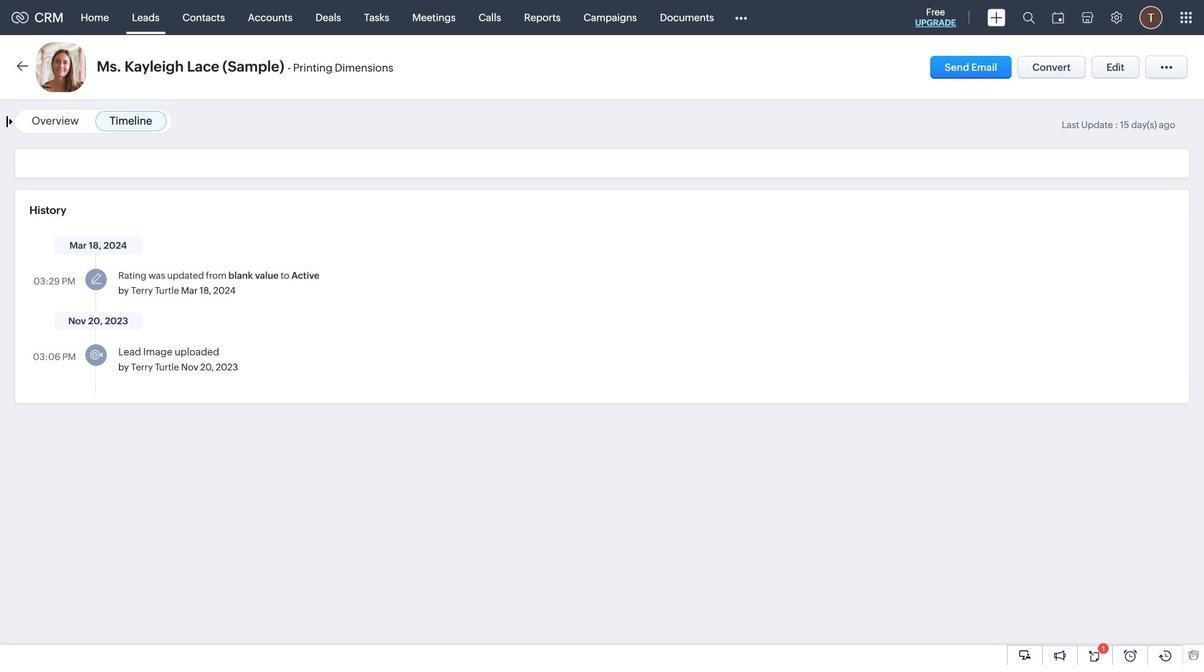 Task type: vqa. For each thing, say whether or not it's contained in the screenshot.
Documents on the right of the page
no



Task type: describe. For each thing, give the bounding box(es) containing it.
profile element
[[1131, 0, 1171, 35]]

calendar image
[[1052, 12, 1065, 23]]

search image
[[1023, 11, 1035, 24]]



Task type: locate. For each thing, give the bounding box(es) containing it.
create menu element
[[979, 0, 1014, 35]]

logo image
[[11, 12, 29, 23]]

profile image
[[1140, 6, 1163, 29]]

create menu image
[[988, 9, 1006, 26]]

Other Modules field
[[726, 6, 757, 29]]

search element
[[1014, 0, 1044, 35]]



